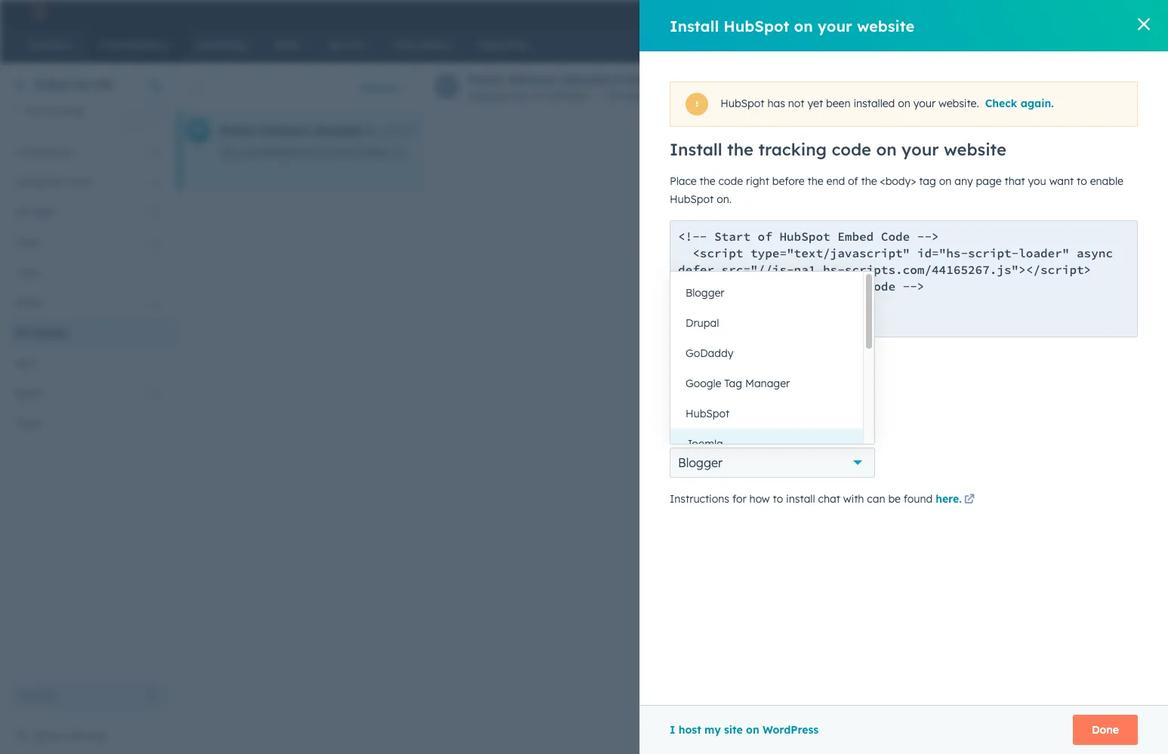 Task type: vqa. For each thing, say whether or not it's contained in the screenshot.
James Peterson image
no



Task type: describe. For each thing, give the bounding box(es) containing it.
reopen conversation button
[[956, 75, 1090, 99]]

salesperson inside maria johnson (sample contact) salesperson at hubspot • created 11 days ago
[[468, 89, 528, 103]]

2 horizontal spatial maria
[[994, 146, 1025, 160]]

1 vertical spatial hubspot
[[1055, 165, 1099, 178]]

created
[[605, 89, 645, 103]]

maria johnson (sample contact) salesperson at hubspot • created 11 days ago
[[468, 72, 707, 103]]

settings image
[[949, 6, 963, 20]]

inbox for inbox for me
[[35, 77, 71, 92]]

hubspot inside maria johnson (sample contact) salesperson at hubspot • created 11 days ago
[[545, 89, 589, 103]]

hubspot link
[[18, 3, 57, 21]]

will
[[597, 146, 613, 159]]

email for email
[[15, 296, 43, 310]]

johnson inside maria johnson (sample contact) salesperson at hubspot • created 11 days ago
[[506, 72, 557, 87]]

1 horizontal spatial maria johnson (sample contact)
[[994, 146, 1168, 160]]

chat
[[15, 236, 39, 249]]

19
[[404, 125, 413, 136]]

emailmaria@hubspot.com
[[1046, 259, 1168, 273]]

on,
[[445, 146, 461, 159]]

oct
[[386, 125, 401, 136]]

conversation
[[1022, 81, 1077, 93]]

0 for spam
[[152, 387, 159, 401]]

you'd
[[749, 146, 776, 159]]

reopen conversation
[[987, 81, 1077, 93]]

inbox.
[[361, 146, 390, 159]]

about this contact
[[949, 213, 1046, 227]]

1 chat from the left
[[297, 146, 319, 159]]

salesperson @ hubspot
[[979, 165, 1099, 178]]

maria johnson (sample contact) inside live chat from maria johnson (sample contact) with context you connected chat to your inbox.
from now on, any chats on your website will appear here. choose what you&#x27;d like to do next:

try it out 
send a test chat from any page where the tracking code is ins row
[[221, 123, 417, 138]]

studios
[[1072, 6, 1107, 18]]

page
[[1034, 146, 1060, 159]]

owner
[[967, 337, 993, 348]]

website
[[556, 146, 594, 159]]

•
[[596, 89, 599, 103]]

0 for all open
[[152, 206, 159, 219]]

2 your from the left
[[531, 146, 553, 159]]

the
[[1096, 146, 1112, 159]]

search image
[[1125, 39, 1136, 50]]

a
[[930, 146, 936, 159]]

(sample inside maria johnson (sample contact) salesperson at hubspot • created 11 days ago
[[560, 72, 609, 87]]

menu containing apoptosis studios 2
[[770, 0, 1139, 24]]

try
[[855, 146, 870, 159]]

chats
[[485, 146, 512, 159]]

tracking
[[1115, 146, 1156, 159]]

here.
[[655, 146, 679, 159]]

you're
[[24, 104, 54, 118]]

1 horizontal spatial salesperson
[[979, 165, 1039, 178]]

from
[[393, 146, 419, 159]]

appear
[[616, 146, 652, 159]]

2 any from the left
[[1013, 146, 1031, 159]]

test
[[939, 146, 958, 159]]

1 your from the left
[[335, 146, 358, 159]]

apoptosis studios 2 button
[[997, 0, 1137, 24]]

all closed
[[15, 326, 65, 340]]

send
[[902, 146, 927, 159]]

me
[[96, 77, 114, 92]]

apoptosis
[[1023, 6, 1069, 18]]

ago
[[687, 89, 707, 103]]

trash
[[15, 417, 42, 431]]

sent
[[15, 357, 37, 370]]

all closed button
[[9, 318, 159, 348]]

notifications button
[[968, 0, 994, 24]]

upgrade
[[797, 8, 839, 20]]

2 horizontal spatial to
[[799, 146, 809, 159]]

0 horizontal spatial to
[[63, 175, 74, 189]]

next:
[[828, 146, 852, 159]]

all open
[[15, 206, 55, 219]]

you're away
[[24, 104, 84, 118]]

at
[[531, 89, 542, 103]]

this
[[983, 213, 1003, 227]]

for
[[75, 77, 92, 92]]

less
[[18, 266, 40, 280]]

settings
[[65, 730, 106, 743]]

like
[[779, 146, 796, 159]]

inbox for inbox settings
[[33, 730, 62, 743]]

maria inside row
[[221, 123, 255, 138]]

2 horizontal spatial contact)
[[1123, 146, 1168, 160]]

1 any from the left
[[464, 146, 482, 159]]

help image
[[924, 7, 938, 20]]

open
[[30, 206, 55, 219]]

inbox settings
[[33, 730, 106, 743]]

do
[[812, 146, 825, 159]]

marketplaces image
[[892, 7, 906, 20]]

co
[[1159, 146, 1168, 159]]

newest
[[360, 80, 399, 94]]

primary
[[937, 690, 974, 701]]

group inside main content
[[1090, 75, 1145, 99]]

all for all closed
[[15, 326, 29, 340]]

hubspot image
[[27, 3, 45, 21]]

you connected chat to your inbox. from now on, any chats on your website will appear here. choose what you'd like to do next:  try it out  send a test chat from any page where the tracking co
[[221, 146, 1168, 159]]

contact owner
[[930, 337, 993, 348]]



Task type: locate. For each thing, give the bounding box(es) containing it.
your
[[335, 146, 358, 159], [531, 146, 553, 159]]

main content
[[177, 65, 1168, 754]]

0 horizontal spatial (sample
[[313, 123, 362, 138]]

chat
[[297, 146, 319, 159], [961, 146, 983, 159]]

2 horizontal spatial (sample
[[1076, 146, 1120, 160]]

sent button
[[9, 348, 159, 379]]

actions button
[[9, 684, 168, 708]]

contact
[[1006, 213, 1046, 227]]

oct 19
[[386, 125, 413, 136]]

1 horizontal spatial email
[[930, 248, 954, 259]]

menu
[[770, 0, 1139, 24]]

inbox settings link
[[33, 727, 106, 745]]

0 vertical spatial salesperson
[[468, 89, 528, 103]]

11
[[648, 89, 658, 103]]

calling icon button
[[854, 2, 880, 22]]

now
[[422, 146, 443, 159]]

any right from at the top
[[1013, 146, 1031, 159]]

connected
[[242, 146, 294, 159]]

1 vertical spatial maria
[[221, 123, 255, 138]]

0 vertical spatial maria johnson (sample contact)
[[221, 123, 417, 138]]

0 horizontal spatial email
[[15, 296, 43, 310]]

johnson up connected
[[259, 123, 309, 138]]

inbox
[[35, 77, 71, 92], [33, 730, 62, 743]]

maria johnson (sample contact)
[[221, 123, 417, 138], [994, 146, 1168, 160]]

1 horizontal spatial your
[[531, 146, 553, 159]]

1 horizontal spatial maria
[[468, 72, 503, 87]]

johnson up at in the top of the page
[[506, 72, 557, 87]]

1 horizontal spatial (sample
[[560, 72, 609, 87]]

all left closed
[[15, 326, 29, 340]]

(sample inside row
[[313, 123, 362, 138]]

settings link
[[947, 4, 965, 20]]

(sample
[[560, 72, 609, 87], [313, 123, 362, 138], [1076, 146, 1120, 160]]

johnson up @ at the right
[[1028, 146, 1073, 160]]

0 horizontal spatial johnson
[[259, 123, 309, 138]]

0 horizontal spatial salesperson
[[468, 89, 528, 103]]

contact) inside row
[[365, 123, 417, 138]]

menu item
[[850, 0, 853, 24]]

0 vertical spatial johnson
[[506, 72, 557, 87]]

assigned
[[15, 175, 60, 189]]

apoptosis studios 2
[[1023, 6, 1115, 18]]

email deepdark@gmail.com, emailmaria@hubspot.com
[[930, 248, 1168, 273]]

what
[[722, 146, 747, 159]]

search button
[[1118, 32, 1143, 57]]

johnson
[[506, 72, 557, 87], [259, 123, 309, 138], [1028, 146, 1073, 160]]

your right on
[[531, 146, 553, 159]]

from
[[986, 146, 1010, 159]]

maria
[[468, 72, 503, 87], [221, 123, 255, 138], [994, 146, 1025, 160]]

email for email deepdark@gmail.com, emailmaria@hubspot.com
[[930, 248, 954, 259]]

2
[[1109, 6, 1115, 18]]

email
[[930, 248, 954, 259], [15, 296, 43, 310]]

(sample right page
[[1076, 146, 1120, 160]]

0 vertical spatial email
[[930, 248, 954, 259]]

main content containing maria johnson (sample contact)
[[177, 65, 1168, 754]]

live chat from maria johnson (sample contact) with context you connected chat to your inbox.
from now on, any chats on your website will appear here. choose what you&#x27;d like to do next:

try it out 
send a test chat from any page where the tracking code is ins row
[[177, 110, 1168, 190]]

1 horizontal spatial contact)
[[613, 72, 664, 87]]

contact) right the on the right top
[[1123, 146, 1168, 160]]

salesperson left at in the top of the page
[[468, 89, 528, 103]]

0 for chat
[[152, 236, 159, 249]]

maria up you
[[221, 123, 255, 138]]

1 vertical spatial salesperson
[[979, 165, 1039, 178]]

1 horizontal spatial to
[[322, 146, 332, 159]]

0 vertical spatial inbox
[[35, 77, 71, 92]]

all inside 'button'
[[15, 326, 29, 340]]

actions
[[22, 690, 53, 702]]

any right on,
[[464, 146, 482, 159]]

0 horizontal spatial maria
[[221, 123, 255, 138]]

to left do
[[799, 146, 809, 159]]

1 horizontal spatial chat
[[961, 146, 983, 159]]

deepdark@gmail.com,
[[930, 259, 1043, 273]]

0 vertical spatial contact)
[[613, 72, 664, 87]]

6 0 from the top
[[152, 387, 159, 401]]

maria up chats
[[468, 72, 503, 87]]

5 0 from the top
[[152, 296, 159, 310]]

(sample up inbox.
[[313, 123, 362, 138]]

johnson inside row
[[259, 123, 309, 138]]

inbox for me
[[35, 77, 114, 92]]

it
[[873, 146, 880, 159]]

marketplaces button
[[883, 0, 915, 24]]

0 horizontal spatial maria johnson (sample contact)
[[221, 123, 417, 138]]

0 for assigned to me
[[152, 175, 159, 189]]

4 0 from the top
[[152, 236, 159, 249]]

about this contact button
[[915, 199, 1131, 240]]

2 vertical spatial (sample
[[1076, 146, 1120, 160]]

hubspot
[[545, 89, 589, 103], [1055, 165, 1099, 178]]

upgrade image
[[780, 7, 794, 20]]

maria johnson (sample contact) up connected
[[221, 123, 417, 138]]

1 0 from the top
[[152, 145, 159, 159]]

to left me on the top left of the page
[[63, 175, 74, 189]]

2 chat from the left
[[961, 146, 983, 159]]

to left inbox.
[[322, 146, 332, 159]]

chat right connected
[[297, 146, 319, 159]]

chat right test at top right
[[961, 146, 983, 159]]

1 horizontal spatial hubspot
[[1055, 165, 1099, 178]]

unassigned
[[15, 145, 74, 159]]

me
[[77, 175, 92, 189]]

hubspot down where
[[1055, 165, 1099, 178]]

you
[[221, 146, 239, 159]]

1 vertical spatial maria johnson (sample contact)
[[994, 146, 1168, 160]]

all
[[15, 206, 27, 219], [15, 326, 29, 340]]

0 vertical spatial all
[[15, 206, 27, 219]]

email inside the "email deepdark@gmail.com, emailmaria@hubspot.com"
[[930, 248, 954, 259]]

(sample up •
[[560, 72, 609, 87]]

assigned to me
[[15, 175, 92, 189]]

contact) up from
[[365, 123, 417, 138]]

1 vertical spatial all
[[15, 326, 29, 340]]

away
[[57, 104, 84, 118]]

calling icon image
[[860, 6, 874, 20]]

days
[[661, 89, 684, 103]]

all for all open
[[15, 206, 27, 219]]

hubspot right at in the top of the page
[[545, 89, 589, 103]]

1 vertical spatial contact)
[[365, 123, 417, 138]]

inbox left 'settings'
[[33, 730, 62, 743]]

maria up salesperson @ hubspot
[[994, 146, 1025, 160]]

contact)
[[613, 72, 664, 87], [365, 123, 417, 138], [1123, 146, 1168, 160]]

choose
[[682, 146, 719, 159]]

tara schultz image
[[1006, 5, 1020, 19]]

your left inbox.
[[335, 146, 358, 159]]

1 horizontal spatial johnson
[[506, 72, 557, 87]]

0 vertical spatial maria
[[468, 72, 503, 87]]

maria inside maria johnson (sample contact) salesperson at hubspot • created 11 days ago
[[468, 72, 503, 87]]

reopen
[[987, 81, 1019, 93]]

any
[[464, 146, 482, 159], [1013, 146, 1031, 159]]

2 vertical spatial contact)
[[1123, 146, 1168, 160]]

closed
[[32, 326, 65, 340]]

2 all from the top
[[15, 326, 29, 340]]

0 horizontal spatial hubspot
[[545, 89, 589, 103]]

maria johnson (sample contact) up @ at the right
[[994, 146, 1168, 160]]

inbox inside 'inbox settings' link
[[33, 730, 62, 743]]

2 0 from the top
[[152, 175, 159, 189]]

0 vertical spatial hubspot
[[545, 89, 589, 103]]

maria johnson (sample contact) link
[[994, 144, 1168, 162]]

salesperson
[[468, 89, 528, 103], [979, 165, 1039, 178]]

0 for unassigned
[[152, 145, 159, 159]]

all left open at the left of page
[[15, 206, 27, 219]]

1 vertical spatial (sample
[[313, 123, 362, 138]]

inbox up you're away
[[35, 77, 71, 92]]

0 horizontal spatial chat
[[297, 146, 319, 159]]

0 horizontal spatial your
[[335, 146, 358, 159]]

caret image
[[927, 218, 936, 222]]

2 vertical spatial maria
[[994, 146, 1025, 160]]

0 for email
[[152, 296, 159, 310]]

0 horizontal spatial contact)
[[365, 123, 417, 138]]

1 vertical spatial inbox
[[33, 730, 62, 743]]

out
[[882, 146, 899, 159]]

newest button
[[350, 72, 419, 102]]

contact
[[930, 337, 964, 348]]

Search HubSpot search field
[[945, 32, 1130, 57]]

contact) inside maria johnson (sample contact) salesperson at hubspot • created 11 days ago
[[613, 72, 664, 87]]

help button
[[918, 0, 944, 24]]

email down less
[[15, 296, 43, 310]]

1 horizontal spatial any
[[1013, 146, 1031, 159]]

trash button
[[9, 409, 159, 439]]

about
[[949, 213, 980, 227]]

notifications image
[[975, 7, 988, 20]]

on
[[515, 146, 528, 159]]

spam
[[15, 387, 44, 401]]

email down caret icon
[[930, 248, 954, 259]]

0 vertical spatial (sample
[[560, 72, 609, 87]]

1 all from the top
[[15, 206, 27, 219]]

group
[[1090, 75, 1145, 99]]

1 vertical spatial johnson
[[259, 123, 309, 138]]

3 0 from the top
[[152, 206, 159, 219]]

where
[[1063, 146, 1093, 159]]

1 vertical spatial email
[[15, 296, 43, 310]]

0 horizontal spatial any
[[464, 146, 482, 159]]

contact) up created
[[613, 72, 664, 87]]

@
[[1042, 165, 1052, 178]]

2 horizontal spatial johnson
[[1028, 146, 1073, 160]]

2 vertical spatial johnson
[[1028, 146, 1073, 160]]

salesperson down from at the top
[[979, 165, 1039, 178]]



